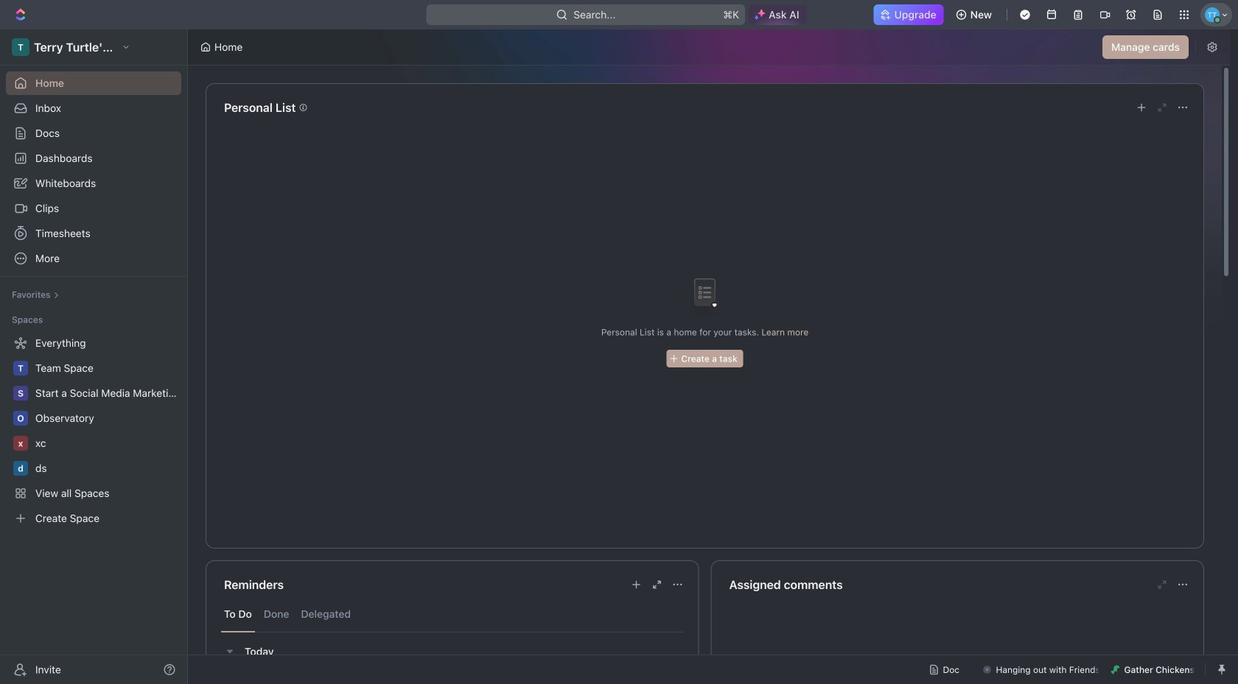 Task type: describe. For each thing, give the bounding box(es) containing it.
start a social media marketing agency, , element
[[13, 386, 28, 401]]

tree inside sidebar navigation
[[6, 332, 181, 531]]

ds, , element
[[13, 461, 28, 476]]

drumstick bite image
[[1111, 666, 1120, 675]]

terry turtle's workspace, , element
[[12, 38, 29, 56]]

team space, , element
[[13, 361, 28, 376]]



Task type: locate. For each thing, give the bounding box(es) containing it.
observatory, , element
[[13, 411, 28, 426]]

tree
[[6, 332, 181, 531]]

tab list
[[221, 597, 684, 633]]

sidebar navigation
[[0, 29, 191, 685]]

xc, , element
[[13, 436, 28, 451]]



Task type: vqa. For each thing, say whether or not it's contained in the screenshot.
Observatory, , ELEMENT
yes



